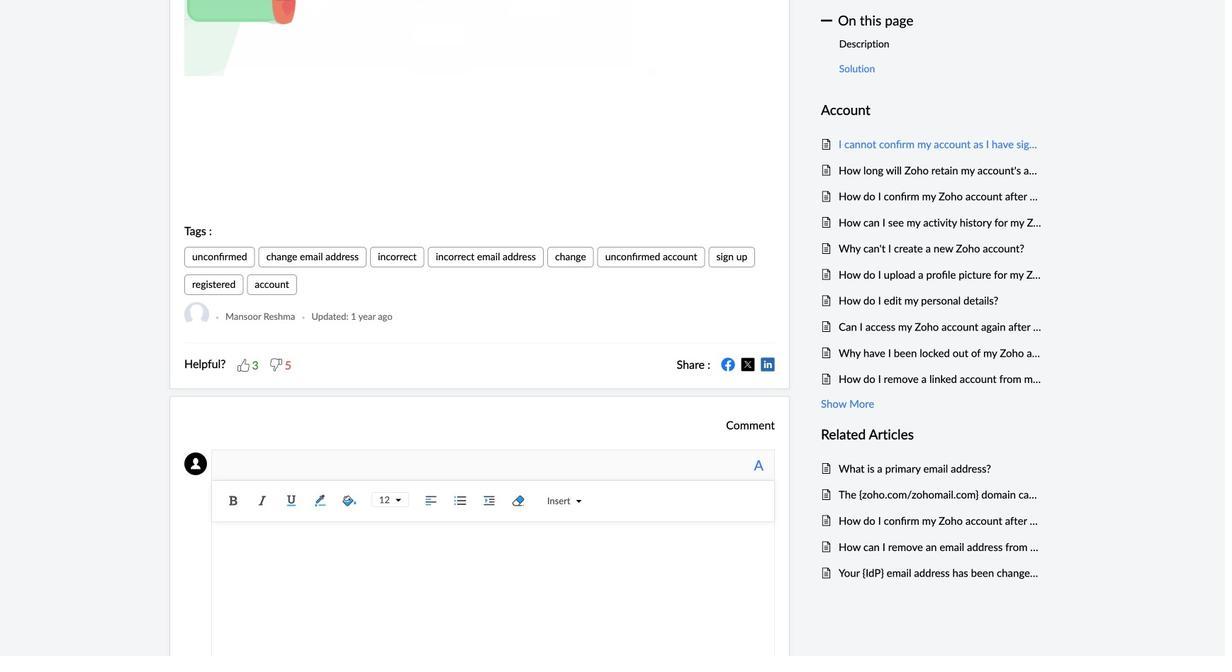 Task type: vqa. For each thing, say whether or not it's contained in the screenshot.
Lists icon
yes



Task type: describe. For each thing, give the bounding box(es) containing it.
underline (ctrl+u) image
[[281, 490, 302, 511]]

background color image
[[339, 490, 360, 511]]

1 heading from the top
[[821, 99, 1042, 121]]

lists image
[[450, 490, 471, 511]]

font size image
[[390, 498, 401, 503]]

linkedin image
[[761, 357, 775, 372]]

2 heading from the top
[[821, 423, 1042, 445]]



Task type: locate. For each thing, give the bounding box(es) containing it.
1 vertical spatial heading
[[821, 423, 1042, 445]]

a gif showing how to edit the email address that is registered incorrectly. image
[[184, 0, 775, 76]]

italic (ctrl+i) image
[[252, 490, 273, 511]]

align image
[[421, 490, 442, 511]]

indent image
[[479, 490, 500, 511]]

facebook image
[[721, 357, 736, 372]]

heading
[[821, 99, 1042, 121], [821, 423, 1042, 445]]

font color image
[[310, 490, 331, 511]]

twitter image
[[741, 357, 755, 372]]

bold (ctrl+b) image
[[223, 490, 244, 511]]

insert options image
[[571, 499, 582, 504]]

clear formatting image
[[508, 490, 529, 511]]

0 vertical spatial heading
[[821, 99, 1042, 121]]



